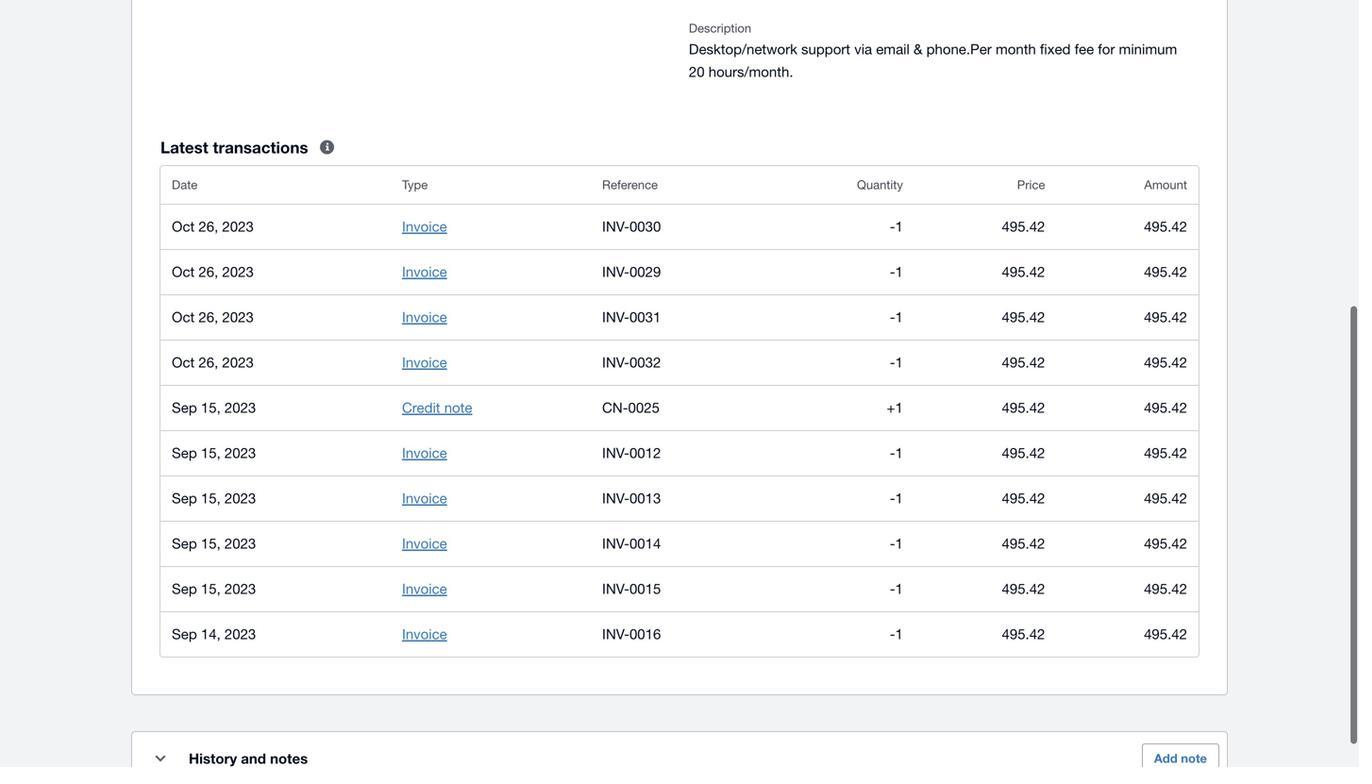 Task type: describe. For each thing, give the bounding box(es) containing it.
2023 for inv-0013
[[225, 490, 256, 506]]

sep 15, 2023 for inv-0014
[[172, 535, 256, 552]]

- for inv-0013
[[890, 490, 895, 506]]

15, for inv-0014
[[201, 535, 221, 552]]

0031
[[630, 309, 661, 325]]

hours/month.
[[709, 63, 793, 80]]

inv- for 0030
[[602, 218, 630, 235]]

-1 for 0031
[[890, 309, 903, 325]]

1 for inv-0032
[[895, 354, 903, 371]]

-1 for 0032
[[890, 354, 903, 371]]

sep 15, 2023 for cn-0025
[[172, 399, 256, 416]]

15, for cn-0025
[[201, 399, 221, 416]]

invoice link for inv-0014
[[402, 535, 447, 552]]

- for inv-0029
[[890, 263, 895, 280]]

invoice link for inv-0013
[[402, 490, 447, 506]]

inv-0029
[[602, 263, 661, 280]]

inv-0030
[[602, 218, 661, 235]]

- for inv-0014
[[890, 535, 895, 552]]

oct for inv-0032
[[172, 354, 195, 371]]

fee
[[1075, 41, 1094, 57]]

credit note
[[402, 399, 472, 416]]

0015
[[630, 581, 661, 597]]

0012
[[630, 445, 661, 461]]

more info image
[[308, 128, 346, 166]]

inv-0012
[[602, 445, 661, 461]]

sep for inv-0013
[[172, 490, 197, 506]]

add note button
[[1142, 744, 1220, 768]]

1 for inv-0014
[[895, 535, 903, 552]]

inv- for 0029
[[602, 263, 630, 280]]

inv- for 0032
[[602, 354, 630, 371]]

cn-
[[602, 399, 628, 416]]

2023 for inv-0032
[[222, 354, 254, 371]]

sep 15, 2023 for inv-0013
[[172, 490, 256, 506]]

reference
[[602, 177, 658, 192]]

credit
[[402, 399, 440, 416]]

inv- for 0016
[[602, 626, 630, 642]]

- for inv-0012
[[890, 445, 895, 461]]

via
[[855, 41, 872, 57]]

date
[[172, 177, 198, 192]]

-1 for 0029
[[890, 263, 903, 280]]

26, for inv-0030
[[199, 218, 218, 235]]

desktop/network
[[689, 41, 798, 57]]

-1 for 0014
[[890, 535, 903, 552]]

inv-0032
[[602, 354, 661, 371]]

toggle button
[[142, 740, 179, 768]]

sep for cn-0025
[[172, 399, 197, 416]]

inv-0016
[[602, 626, 661, 642]]

1 for inv-0031
[[895, 309, 903, 325]]

sep 14, 2023
[[172, 626, 256, 642]]

email
[[876, 41, 910, 57]]

minimum
[[1119, 41, 1177, 57]]

inv- for 0013
[[602, 490, 630, 506]]

sep for inv-0016
[[172, 626, 197, 642]]

add
[[1154, 751, 1178, 766]]

0029
[[630, 263, 661, 280]]

1 for inv-0016
[[895, 626, 903, 642]]

description desktop/network support via email & phone.per month fixed fee for minimum 20 hours/month.
[[689, 21, 1177, 80]]

15, for inv-0012
[[201, 445, 221, 461]]

oct 26, 2023 for inv-0030
[[172, 218, 254, 235]]

invoice link for inv-0031
[[402, 309, 447, 325]]

invoice link for inv-0016
[[402, 626, 447, 642]]

- for inv-0015
[[890, 581, 895, 597]]

26, for inv-0029
[[199, 263, 218, 280]]

sep 15, 2023 for inv-0015
[[172, 581, 256, 597]]

2023 for inv-0015
[[225, 581, 256, 597]]

note for credit note
[[444, 399, 472, 416]]

month
[[996, 41, 1036, 57]]

0013
[[630, 490, 661, 506]]

type
[[402, 177, 428, 192]]

sep 15, 2023 for inv-0012
[[172, 445, 256, 461]]

transactions
[[213, 138, 308, 157]]

inv-0015
[[602, 581, 661, 597]]

invoice for inv-0032
[[402, 354, 447, 371]]

0032
[[630, 354, 661, 371]]

2023 for inv-0031
[[222, 309, 254, 325]]

oct 26, 2023 for inv-0032
[[172, 354, 254, 371]]

15, for inv-0013
[[201, 490, 221, 506]]

invoice for inv-0015
[[402, 581, 447, 597]]

2023 for inv-0012
[[225, 445, 256, 461]]

inv- for 0014
[[602, 535, 630, 552]]

1 for inv-0015
[[895, 581, 903, 597]]

latest
[[161, 138, 208, 157]]

invoice for inv-0031
[[402, 309, 447, 325]]

1 for inv-0013
[[895, 490, 903, 506]]

oct for inv-0030
[[172, 218, 195, 235]]

0014
[[630, 535, 661, 552]]



Task type: locate. For each thing, give the bounding box(es) containing it.
3 invoice from the top
[[402, 309, 447, 325]]

cn-0025
[[602, 399, 660, 416]]

495.42
[[1002, 218, 1045, 235], [1144, 218, 1188, 235], [1002, 263, 1045, 280], [1144, 263, 1188, 280], [1002, 309, 1045, 325], [1144, 309, 1188, 325], [1002, 354, 1045, 371], [1144, 354, 1188, 371], [1002, 399, 1045, 416], [1144, 399, 1188, 416], [1002, 445, 1045, 461], [1144, 445, 1188, 461], [1002, 490, 1045, 506], [1144, 490, 1188, 506], [1002, 535, 1045, 552], [1144, 535, 1188, 552], [1002, 581, 1045, 597], [1144, 581, 1188, 597], [1002, 626, 1045, 642], [1144, 626, 1188, 642]]

invoice link for inv-0015
[[402, 581, 447, 597]]

2023 for inv-0030
[[222, 218, 254, 235]]

oct for inv-0031
[[172, 309, 195, 325]]

3 -1 from the top
[[890, 309, 903, 325]]

amount
[[1145, 177, 1188, 192]]

oct 26, 2023
[[172, 218, 254, 235], [172, 263, 254, 280], [172, 309, 254, 325], [172, 354, 254, 371]]

15, for inv-0015
[[201, 581, 221, 597]]

7 - from the top
[[890, 535, 895, 552]]

inv- for 0012
[[602, 445, 630, 461]]

1 sep from the top
[[172, 399, 197, 416]]

4 sep from the top
[[172, 535, 197, 552]]

quantity
[[857, 177, 903, 192]]

invoice for inv-0016
[[402, 626, 447, 642]]

inv-0014
[[602, 535, 661, 552]]

inv- up cn-
[[602, 354, 630, 371]]

2 26, from the top
[[199, 263, 218, 280]]

1 vertical spatial note
[[1181, 751, 1207, 766]]

14,
[[201, 626, 221, 642]]

support
[[802, 41, 851, 57]]

-
[[890, 218, 895, 235], [890, 263, 895, 280], [890, 309, 895, 325], [890, 354, 895, 371], [890, 445, 895, 461], [890, 490, 895, 506], [890, 535, 895, 552], [890, 581, 895, 597], [890, 626, 895, 642]]

sep for inv-0012
[[172, 445, 197, 461]]

5 sep from the top
[[172, 581, 197, 597]]

6 sep from the top
[[172, 626, 197, 642]]

8 invoice link from the top
[[402, 581, 447, 597]]

1 horizontal spatial note
[[1181, 751, 1207, 766]]

2023
[[222, 218, 254, 235], [222, 263, 254, 280], [222, 309, 254, 325], [222, 354, 254, 371], [225, 399, 256, 416], [225, 445, 256, 461], [225, 490, 256, 506], [225, 535, 256, 552], [225, 581, 256, 597], [225, 626, 256, 642]]

phone.per
[[927, 41, 992, 57]]

1 for inv-0012
[[895, 445, 903, 461]]

-1
[[890, 218, 903, 235], [890, 263, 903, 280], [890, 309, 903, 325], [890, 354, 903, 371], [890, 445, 903, 461], [890, 490, 903, 506], [890, 535, 903, 552], [890, 581, 903, 597], [890, 626, 903, 642]]

5 1 from the top
[[895, 445, 903, 461]]

9 1 from the top
[[895, 626, 903, 642]]

2 oct from the top
[[172, 263, 195, 280]]

4 sep 15, 2023 from the top
[[172, 535, 256, 552]]

2023 for inv-0016
[[225, 626, 256, 642]]

2 sep 15, 2023 from the top
[[172, 445, 256, 461]]

3 sep 15, 2023 from the top
[[172, 490, 256, 506]]

inv- for 0031
[[602, 309, 630, 325]]

inv- down inv-0015
[[602, 626, 630, 642]]

oct for inv-0029
[[172, 263, 195, 280]]

3 invoice link from the top
[[402, 309, 447, 325]]

1 26, from the top
[[199, 218, 218, 235]]

26, for inv-0032
[[199, 354, 218, 371]]

invoice link for inv-0029
[[402, 263, 447, 280]]

9 - from the top
[[890, 626, 895, 642]]

-1 for 0016
[[890, 626, 903, 642]]

sep 15, 2023
[[172, 399, 256, 416], [172, 445, 256, 461], [172, 490, 256, 506], [172, 535, 256, 552], [172, 581, 256, 597]]

2023 for inv-0029
[[222, 263, 254, 280]]

price
[[1017, 177, 1045, 192]]

invoice for inv-0014
[[402, 535, 447, 552]]

invoice for inv-0012
[[402, 445, 447, 461]]

- for inv-0031
[[890, 309, 895, 325]]

4 26, from the top
[[199, 354, 218, 371]]

inv- up inv-0031 at the top
[[602, 263, 630, 280]]

invoice
[[402, 218, 447, 235], [402, 263, 447, 280], [402, 309, 447, 325], [402, 354, 447, 371], [402, 445, 447, 461], [402, 490, 447, 506], [402, 535, 447, 552], [402, 581, 447, 597], [402, 626, 447, 642]]

1 for inv-0029
[[895, 263, 903, 280]]

1 inv- from the top
[[602, 218, 630, 235]]

inv- down inv-0012
[[602, 490, 630, 506]]

6 1 from the top
[[895, 490, 903, 506]]

0 horizontal spatial note
[[444, 399, 472, 416]]

9 -1 from the top
[[890, 626, 903, 642]]

7 invoice link from the top
[[402, 535, 447, 552]]

4 -1 from the top
[[890, 354, 903, 371]]

5 inv- from the top
[[602, 445, 630, 461]]

26,
[[199, 218, 218, 235], [199, 263, 218, 280], [199, 309, 218, 325], [199, 354, 218, 371]]

&
[[914, 41, 923, 57]]

inv-
[[602, 218, 630, 235], [602, 263, 630, 280], [602, 309, 630, 325], [602, 354, 630, 371], [602, 445, 630, 461], [602, 490, 630, 506], [602, 535, 630, 552], [602, 581, 630, 597], [602, 626, 630, 642]]

7 invoice from the top
[[402, 535, 447, 552]]

9 invoice link from the top
[[402, 626, 447, 642]]

inv- down inv-0013
[[602, 535, 630, 552]]

3 1 from the top
[[895, 309, 903, 325]]

invoice link for inv-0032
[[402, 354, 447, 371]]

sep for inv-0015
[[172, 581, 197, 597]]

3 oct 26, 2023 from the top
[[172, 309, 254, 325]]

4 oct 26, 2023 from the top
[[172, 354, 254, 371]]

1 15, from the top
[[201, 399, 221, 416]]

-1 for 0012
[[890, 445, 903, 461]]

invoice link
[[402, 218, 447, 235], [402, 263, 447, 280], [402, 309, 447, 325], [402, 354, 447, 371], [402, 445, 447, 461], [402, 490, 447, 506], [402, 535, 447, 552], [402, 581, 447, 597], [402, 626, 447, 642]]

7 1 from the top
[[895, 535, 903, 552]]

invoice link for inv-0030
[[402, 218, 447, 235]]

4 invoice from the top
[[402, 354, 447, 371]]

3 sep from the top
[[172, 490, 197, 506]]

2 sep from the top
[[172, 445, 197, 461]]

3 26, from the top
[[199, 309, 218, 325]]

1 1 from the top
[[895, 218, 903, 235]]

invoice for inv-0013
[[402, 490, 447, 506]]

0 vertical spatial note
[[444, 399, 472, 416]]

3 - from the top
[[890, 309, 895, 325]]

oct
[[172, 218, 195, 235], [172, 263, 195, 280], [172, 309, 195, 325], [172, 354, 195, 371]]

1 oct 26, 2023 from the top
[[172, 218, 254, 235]]

description
[[689, 21, 752, 35]]

2023 for inv-0014
[[225, 535, 256, 552]]

2 inv- from the top
[[602, 263, 630, 280]]

6 -1 from the top
[[890, 490, 903, 506]]

15,
[[201, 399, 221, 416], [201, 445, 221, 461], [201, 490, 221, 506], [201, 535, 221, 552], [201, 581, 221, 597]]

list of transactions element
[[161, 166, 1199, 657]]

2 1 from the top
[[895, 263, 903, 280]]

credit note link
[[402, 399, 472, 416]]

1 invoice from the top
[[402, 218, 447, 235]]

8 - from the top
[[890, 581, 895, 597]]

8 1 from the top
[[895, 581, 903, 597]]

7 inv- from the top
[[602, 535, 630, 552]]

5 invoice from the top
[[402, 445, 447, 461]]

inv-0031
[[602, 309, 661, 325]]

invoice for inv-0029
[[402, 263, 447, 280]]

2 - from the top
[[890, 263, 895, 280]]

7 -1 from the top
[[890, 535, 903, 552]]

1 - from the top
[[890, 218, 895, 235]]

9 invoice from the top
[[402, 626, 447, 642]]

note inside button
[[1181, 751, 1207, 766]]

0025
[[628, 399, 660, 416]]

26, for inv-0031
[[199, 309, 218, 325]]

- for inv-0016
[[890, 626, 895, 642]]

2023 for cn-0025
[[225, 399, 256, 416]]

invoice link for inv-0012
[[402, 445, 447, 461]]

8 inv- from the top
[[602, 581, 630, 597]]

-1 for 0030
[[890, 218, 903, 235]]

-1 for 0015
[[890, 581, 903, 597]]

4 1 from the top
[[895, 354, 903, 371]]

add note
[[1154, 751, 1207, 766]]

inv- for 0015
[[602, 581, 630, 597]]

3 15, from the top
[[201, 490, 221, 506]]

4 15, from the top
[[201, 535, 221, 552]]

4 oct from the top
[[172, 354, 195, 371]]

note right credit
[[444, 399, 472, 416]]

3 oct from the top
[[172, 309, 195, 325]]

1 oct from the top
[[172, 218, 195, 235]]

inv- down reference
[[602, 218, 630, 235]]

oct 26, 2023 for inv-0031
[[172, 309, 254, 325]]

2 oct 26, 2023 from the top
[[172, 263, 254, 280]]

for
[[1098, 41, 1115, 57]]

8 -1 from the top
[[890, 581, 903, 597]]

1 invoice link from the top
[[402, 218, 447, 235]]

0016
[[630, 626, 661, 642]]

- for inv-0032
[[890, 354, 895, 371]]

note inside list of transactions element
[[444, 399, 472, 416]]

1 for inv-0030
[[895, 218, 903, 235]]

9 inv- from the top
[[602, 626, 630, 642]]

1 sep 15, 2023 from the top
[[172, 399, 256, 416]]

note
[[444, 399, 472, 416], [1181, 751, 1207, 766]]

inv- up inv-0016 at the left of page
[[602, 581, 630, 597]]

6 invoice link from the top
[[402, 490, 447, 506]]

2 invoice link from the top
[[402, 263, 447, 280]]

5 sep 15, 2023 from the top
[[172, 581, 256, 597]]

toggle image
[[155, 756, 166, 762]]

fixed
[[1040, 41, 1071, 57]]

latest transactions
[[161, 138, 308, 157]]

5 15, from the top
[[201, 581, 221, 597]]

20
[[689, 63, 705, 80]]

note right 'add'
[[1181, 751, 1207, 766]]

2 -1 from the top
[[890, 263, 903, 280]]

invoice for inv-0030
[[402, 218, 447, 235]]

note for add note
[[1181, 751, 1207, 766]]

inv- down cn-
[[602, 445, 630, 461]]

+1
[[887, 399, 903, 416]]

6 inv- from the top
[[602, 490, 630, 506]]

inv-0013
[[602, 490, 661, 506]]

4 inv- from the top
[[602, 354, 630, 371]]

5 - from the top
[[890, 445, 895, 461]]

8 invoice from the top
[[402, 581, 447, 597]]

oct 26, 2023 for inv-0029
[[172, 263, 254, 280]]

- for inv-0030
[[890, 218, 895, 235]]

5 -1 from the top
[[890, 445, 903, 461]]

6 - from the top
[[890, 490, 895, 506]]

4 - from the top
[[890, 354, 895, 371]]

sep
[[172, 399, 197, 416], [172, 445, 197, 461], [172, 490, 197, 506], [172, 535, 197, 552], [172, 581, 197, 597], [172, 626, 197, 642]]

4 invoice link from the top
[[402, 354, 447, 371]]

1
[[895, 218, 903, 235], [895, 263, 903, 280], [895, 309, 903, 325], [895, 354, 903, 371], [895, 445, 903, 461], [895, 490, 903, 506], [895, 535, 903, 552], [895, 581, 903, 597], [895, 626, 903, 642]]

0030
[[630, 218, 661, 235]]

6 invoice from the top
[[402, 490, 447, 506]]

-1 for 0013
[[890, 490, 903, 506]]

sep for inv-0014
[[172, 535, 197, 552]]

5 invoice link from the top
[[402, 445, 447, 461]]

inv- up inv-0032 at left
[[602, 309, 630, 325]]

2 invoice from the top
[[402, 263, 447, 280]]

1 -1 from the top
[[890, 218, 903, 235]]

3 inv- from the top
[[602, 309, 630, 325]]

2 15, from the top
[[201, 445, 221, 461]]



Task type: vqa. For each thing, say whether or not it's contained in the screenshot.
6th Invoice from the top
yes



